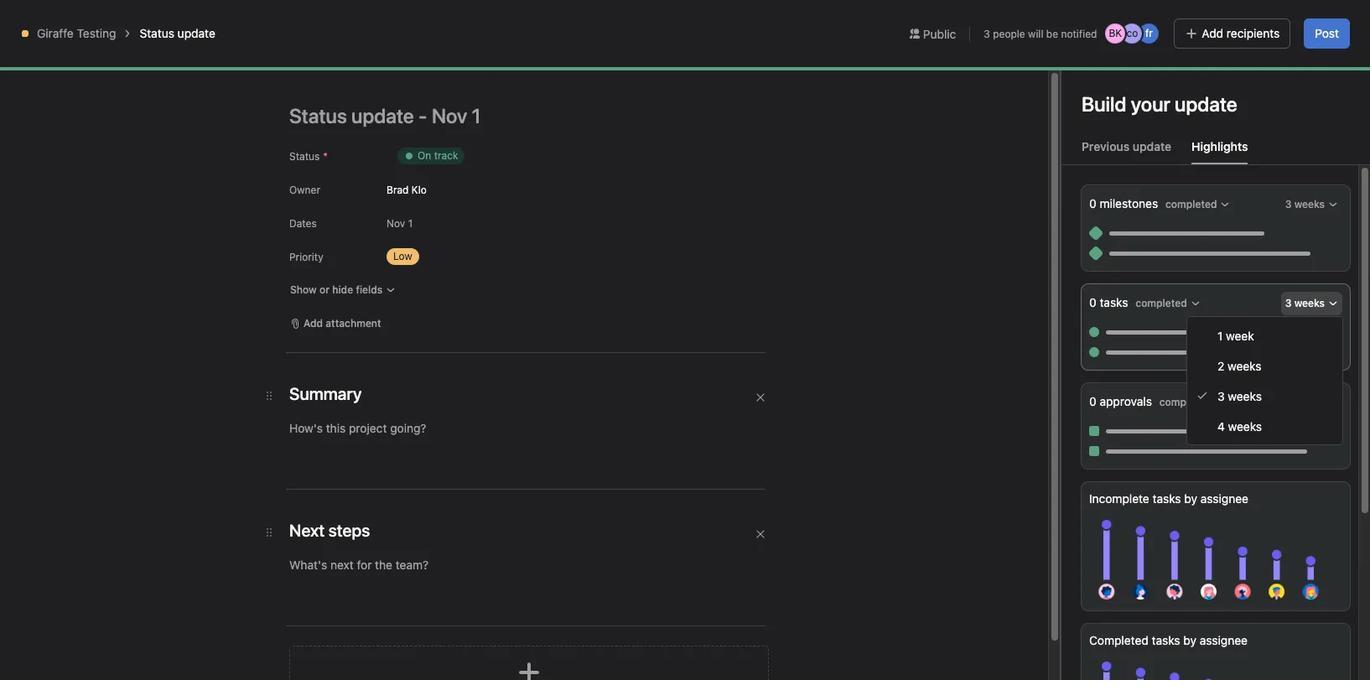 Task type: locate. For each thing, give the bounding box(es) containing it.
1 vertical spatial assignee
[[1200, 633, 1248, 647]]

be
[[1046, 27, 1058, 40]]

track
[[434, 149, 458, 162]]

low
[[393, 250, 412, 262]]

completed right milestones
[[1166, 198, 1217, 210]]

0 horizontal spatial add
[[304, 317, 323, 330]]

approvals
[[1100, 394, 1152, 408]]

1 vertical spatial 3 weeks button
[[1281, 292, 1343, 315]]

0 vertical spatial tasks
[[1100, 295, 1128, 309]]

2 0 from the top
[[1089, 295, 1097, 309]]

1 vertical spatial 1
[[1218, 328, 1223, 343]]

3 weeks for second '3 weeks' dropdown button
[[1285, 297, 1325, 309]]

timeline link
[[229, 103, 289, 122]]

add
[[1237, 13, 1256, 26], [1202, 26, 1224, 40], [304, 317, 323, 330]]

build
[[1082, 92, 1127, 116]]

2 remove section image from the top
[[756, 529, 766, 539]]

add billing info button
[[1229, 8, 1315, 32]]

tasks
[[1100, 295, 1128, 309], [1153, 491, 1181, 506], [1152, 633, 1180, 647]]

by right the incomplete
[[1184, 491, 1197, 506]]

add attachment button
[[283, 312, 389, 335]]

0 vertical spatial by
[[1184, 491, 1197, 506]]

3 weeks button
[[1281, 193, 1343, 216], [1281, 292, 1343, 315]]

0 vertical spatial remove section image
[[756, 392, 766, 403]]

Section title text field
[[289, 382, 362, 406]]

0 vertical spatial 3 weeks button
[[1281, 193, 1343, 216]]

add for add billing info
[[1237, 13, 1256, 26]]

status for status update
[[140, 26, 174, 40]]

2 vertical spatial completed button
[[1155, 391, 1229, 414]]

add inside button
[[1202, 26, 1224, 40]]

assignee for incomplete tasks by assignee
[[1201, 491, 1249, 506]]

3 0 from the top
[[1089, 394, 1097, 408]]

status right testing
[[140, 26, 174, 40]]

completed button for 0 approvals completed
[[1155, 391, 1229, 414]]

2 vertical spatial 3 weeks
[[1218, 389, 1262, 403]]

0 vertical spatial completed button
[[1161, 193, 1235, 216]]

completed
[[1089, 633, 1149, 647]]

status
[[140, 26, 174, 40], [289, 150, 320, 163]]

1 vertical spatial status
[[289, 150, 320, 163]]

by
[[1184, 491, 1197, 506], [1184, 633, 1197, 647]]

0 vertical spatial status
[[140, 26, 174, 40]]

show
[[290, 283, 317, 296]]

1 vertical spatial completed
[[1136, 297, 1187, 309]]

0 horizontal spatial 1
[[408, 217, 413, 229]]

status for status *
[[289, 150, 320, 163]]

nov 1
[[387, 217, 413, 229]]

incomplete tasks by assignee
[[1089, 491, 1249, 506]]

2 vertical spatial completed
[[1159, 396, 1211, 408]]

0 vertical spatial 0
[[1089, 196, 1097, 210]]

3
[[984, 27, 990, 40], [1285, 198, 1292, 210], [1285, 297, 1292, 309], [1218, 389, 1225, 403]]

1 vertical spatial remove section image
[[756, 529, 766, 539]]

testing
[[77, 26, 116, 40]]

4 weeks
[[1218, 419, 1262, 433]]

completed for 0 milestones
[[1166, 198, 1217, 210]]

tasks for 0
[[1100, 295, 1128, 309]]

status *
[[289, 150, 328, 163]]

None text field
[[70, 56, 189, 86]]

0 vertical spatial update
[[177, 26, 215, 40]]

1 vertical spatial tasks
[[1153, 491, 1181, 506]]

assignee
[[1201, 491, 1249, 506], [1200, 633, 1248, 647]]

0 vertical spatial assignee
[[1201, 491, 1249, 506]]

billing
[[1258, 13, 1287, 26]]

2 vertical spatial 0
[[1089, 394, 1097, 408]]

0 for 0 approvals completed
[[1089, 394, 1097, 408]]

2 3 weeks button from the top
[[1281, 292, 1343, 315]]

1 horizontal spatial add
[[1202, 26, 1224, 40]]

add recipients button
[[1174, 18, 1291, 49]]

1 vertical spatial 0
[[1089, 295, 1097, 309]]

klo
[[412, 183, 427, 196]]

1 vertical spatial 3 weeks
[[1285, 297, 1325, 309]]

1 remove section image from the top
[[756, 392, 766, 403]]

completed button
[[1161, 193, 1235, 216], [1131, 292, 1205, 315], [1155, 391, 1229, 414]]

attachment
[[326, 317, 381, 330]]

0 vertical spatial completed
[[1166, 198, 1217, 210]]

status left *
[[289, 150, 320, 163]]

add inside popup button
[[304, 317, 323, 330]]

calendar link
[[309, 103, 373, 122]]

completed
[[1166, 198, 1217, 210], [1136, 297, 1187, 309], [1159, 396, 1211, 408]]

tab list containing previous update
[[1062, 138, 1370, 165]]

list box
[[487, 7, 890, 34]]

1 week link
[[1187, 320, 1343, 351]]

completed right 0 tasks
[[1136, 297, 1187, 309]]

on
[[418, 149, 431, 162]]

workflow link
[[393, 103, 458, 122]]

1 horizontal spatial 1
[[1218, 328, 1223, 343]]

add recipients
[[1202, 26, 1280, 40]]

0 horizontal spatial update
[[177, 26, 215, 40]]

add billing info
[[1237, 13, 1307, 26]]

1 right nov
[[408, 217, 413, 229]]

1 left week
[[1218, 328, 1223, 343]]

add inside button
[[1237, 13, 1256, 26]]

remove section image
[[756, 392, 766, 403], [756, 529, 766, 539]]

1 horizontal spatial status
[[289, 150, 320, 163]]

weeks
[[1294, 198, 1325, 210], [1294, 297, 1325, 309], [1228, 358, 1262, 373], [1228, 389, 1262, 403], [1228, 419, 1262, 433]]

previous update
[[1082, 139, 1172, 153]]

timeline
[[242, 105, 289, 119]]

1 horizontal spatial update
[[1133, 139, 1172, 153]]

what's in my trial? button
[[1117, 8, 1219, 32]]

3 weeks
[[1285, 198, 1325, 210], [1285, 297, 1325, 309], [1218, 389, 1262, 403]]

2 horizontal spatial add
[[1237, 13, 1256, 26]]

status update
[[140, 26, 215, 40]]

0 tasks
[[1089, 295, 1131, 309]]

1 0 from the top
[[1089, 196, 1097, 210]]

0 vertical spatial 3 weeks
[[1285, 198, 1325, 210]]

post
[[1315, 26, 1339, 40]]

add attachment
[[304, 317, 381, 330]]

0 horizontal spatial status
[[140, 26, 174, 40]]

0 for 0 tasks
[[1089, 295, 1097, 309]]

2
[[1218, 358, 1225, 373]]

0
[[1089, 196, 1097, 210], [1089, 295, 1097, 309], [1089, 394, 1097, 408]]

remove from starred image
[[221, 65, 234, 78]]

1 vertical spatial update
[[1133, 139, 1172, 153]]

tab list
[[1062, 138, 1370, 165]]

left
[[1091, 19, 1107, 32]]

add for add attachment
[[304, 317, 323, 330]]

2 vertical spatial tasks
[[1152, 633, 1180, 647]]

1 vertical spatial completed button
[[1131, 292, 1205, 315]]

or
[[319, 283, 330, 296]]

hide
[[332, 283, 353, 296]]

by right completed
[[1184, 633, 1197, 647]]

completed right approvals
[[1159, 396, 1211, 408]]

1
[[408, 217, 413, 229], [1218, 328, 1223, 343]]

remove section image for summary text field at the left bottom of page
[[756, 392, 766, 403]]

post button
[[1304, 18, 1350, 49]]

update
[[177, 26, 215, 40], [1133, 139, 1172, 153]]

on track
[[418, 149, 458, 162]]

1 vertical spatial by
[[1184, 633, 1197, 647]]

notified
[[1061, 27, 1097, 40]]

completed for 0 tasks
[[1136, 297, 1187, 309]]

add report section image
[[516, 659, 543, 680]]



Task type: describe. For each thing, give the bounding box(es) containing it.
completed inside 0 approvals completed
[[1159, 396, 1211, 408]]

nov
[[387, 217, 405, 229]]

3 people will be notified
[[984, 27, 1097, 40]]

remove section image for next steps text box
[[756, 529, 766, 539]]

Section title text field
[[289, 519, 370, 543]]

update for status update
[[177, 26, 215, 40]]

trial?
[[1188, 13, 1212, 26]]

milestones
[[1100, 196, 1158, 210]]

info
[[1290, 13, 1307, 26]]

giraffe testing link
[[37, 26, 116, 40]]

fields
[[356, 283, 383, 296]]

0 approvals completed
[[1089, 394, 1211, 408]]

calendar
[[323, 105, 373, 119]]

2 weeks
[[1218, 358, 1262, 373]]

fr
[[1145, 27, 1153, 39]]

update for previous update
[[1133, 139, 1172, 153]]

*
[[323, 150, 328, 163]]

on track button
[[387, 141, 476, 171]]

add for add recipients
[[1202, 26, 1224, 40]]

my
[[1172, 13, 1186, 26]]

3 weeks for 2nd '3 weeks' dropdown button from the bottom of the page
[[1285, 198, 1325, 210]]

people
[[993, 27, 1025, 40]]

bk
[[1109, 27, 1122, 39]]

0 vertical spatial 1
[[408, 217, 413, 229]]

1 week
[[1218, 328, 1254, 343]]

your update
[[1131, 92, 1238, 116]]

17 days left
[[1053, 19, 1107, 32]]

week
[[1226, 328, 1254, 343]]

1 inside 1 week link
[[1218, 328, 1223, 343]]

by for incomplete
[[1184, 491, 1197, 506]]

completed tasks by assignee
[[1089, 633, 1248, 647]]

dates
[[289, 217, 317, 230]]

highlights
[[1192, 139, 1248, 153]]

1 3 weeks button from the top
[[1281, 193, 1343, 216]]

ribbon image
[[30, 61, 50, 81]]

will
[[1028, 27, 1044, 40]]

completed button for 0 tasks
[[1131, 292, 1205, 315]]

3 weeks inside "3 weeks" link
[[1218, 389, 1262, 403]]

completed button for 0 milestones
[[1161, 193, 1235, 216]]

brad klo
[[387, 183, 427, 196]]

0 for 0 milestones
[[1089, 196, 1097, 210]]

brad
[[387, 183, 409, 196]]

incomplete
[[1089, 491, 1149, 506]]

days
[[1066, 19, 1088, 32]]

show or hide fields button
[[283, 278, 404, 302]]

4
[[1218, 419, 1225, 433]]

owner
[[289, 184, 320, 196]]

by for completed
[[1184, 633, 1197, 647]]

build your update
[[1082, 92, 1238, 116]]

4 weeks link
[[1187, 411, 1343, 441]]

low button
[[387, 248, 436, 265]]

priority
[[289, 251, 323, 263]]

Title of update text field
[[289, 97, 792, 134]]

public
[[923, 26, 956, 41]]

giraffe testing
[[37, 26, 116, 40]]

co
[[1127, 27, 1138, 39]]

tasks for completed
[[1152, 633, 1180, 647]]

recipients
[[1227, 26, 1280, 40]]

tasks for incomplete
[[1153, 491, 1181, 506]]

what's in my trial?
[[1124, 13, 1212, 26]]

show or hide fields
[[290, 283, 383, 296]]

3 weeks link
[[1187, 381, 1343, 411]]

2 weeks link
[[1187, 351, 1343, 381]]

assignee for completed tasks by assignee
[[1200, 633, 1248, 647]]

previous
[[1082, 139, 1130, 153]]

0 milestones
[[1089, 196, 1161, 210]]

17
[[1053, 19, 1063, 32]]

in
[[1160, 13, 1169, 26]]

what's
[[1124, 13, 1158, 26]]

workflow
[[406, 105, 458, 119]]

giraffe
[[37, 26, 74, 40]]



Task type: vqa. For each thing, say whether or not it's contained in the screenshot.
My tasks
no



